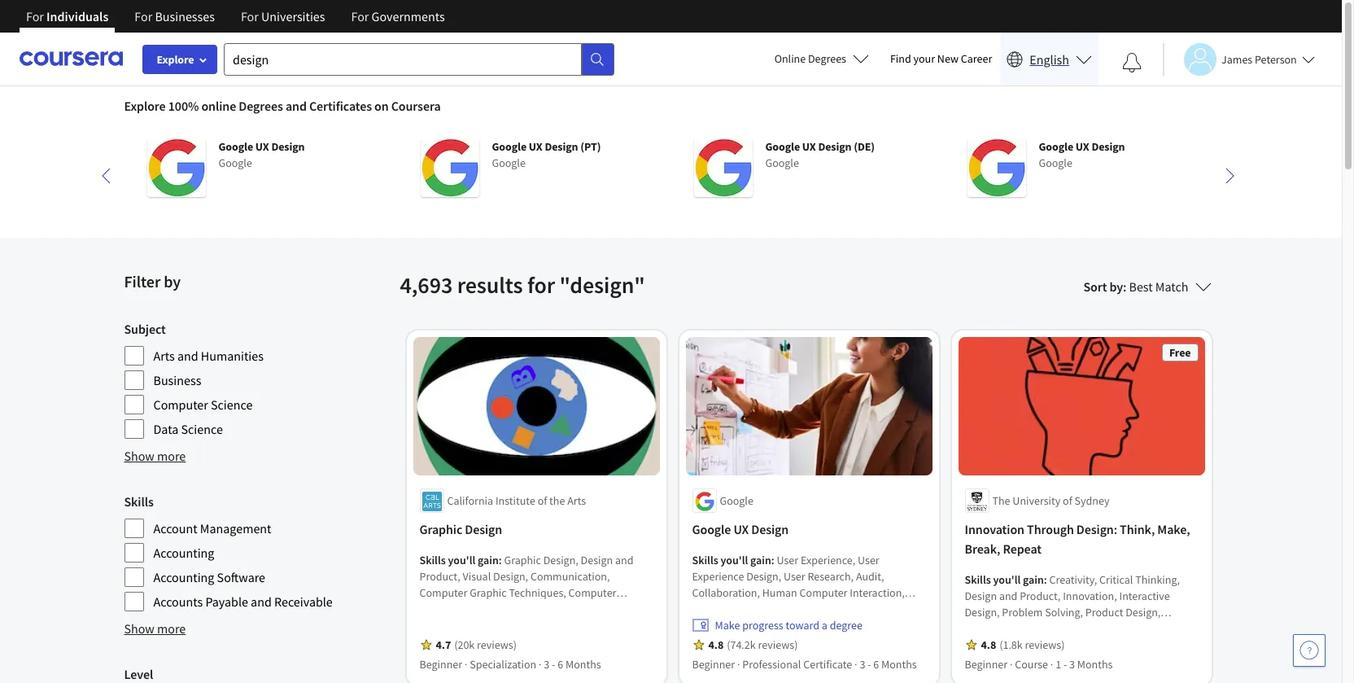 Task type: describe. For each thing, give the bounding box(es) containing it.
4,693
[[400, 270, 453, 300]]

accounts
[[153, 594, 203, 610]]

gain for through
[[1024, 573, 1045, 587]]

design inside google ux design (pt) google
[[545, 139, 579, 154]]

months for graphic design
[[566, 657, 601, 672]]

receivable
[[274, 594, 333, 610]]

interactive inside the graphic design, design and product, visual design, communication, computer graphic techniques, computer graphics, creativity, graph theory, geometry, interactive design
[[420, 618, 470, 633]]

for for universities
[[241, 8, 259, 24]]

(1.8k
[[1000, 638, 1023, 653]]

: left the best
[[1124, 278, 1127, 295]]

1 horizontal spatial arts
[[568, 494, 586, 508]]

graphics,
[[420, 602, 464, 617]]

skills group
[[124, 492, 390, 612]]

repeat
[[1004, 541, 1042, 557]]

4 google image from the left
[[968, 138, 1026, 197]]

1 · from the left
[[465, 657, 468, 672]]

subject group
[[124, 319, 390, 440]]

certificates
[[309, 98, 372, 114]]

4.8 for 4.8 (74.2k reviews)
[[709, 638, 724, 653]]

humanities
[[201, 348, 264, 364]]

for for individuals
[[26, 8, 44, 24]]

research,
[[808, 570, 854, 584]]

graphic design
[[420, 521, 503, 538]]

0 horizontal spatial product
[[740, 602, 778, 617]]

research
[[965, 622, 1009, 636]]

design, down solving,
[[1031, 622, 1067, 636]]

(pt)
[[581, 139, 601, 154]]

1 web from the left
[[758, 618, 779, 633]]

design:
[[1077, 521, 1118, 538]]

degrees inside popup button
[[809, 51, 847, 66]]

gain for ux
[[751, 553, 772, 568]]

english button
[[1001, 33, 1099, 85]]

geometry,
[[586, 602, 636, 617]]

(74.2k
[[727, 638, 756, 653]]

2 google image from the left
[[421, 138, 479, 197]]

by for filter
[[164, 271, 181, 292]]

best
[[1130, 278, 1154, 295]]

the university of sydney
[[993, 494, 1110, 508]]

you'll for graphic
[[448, 553, 476, 568]]

4.7 (20k reviews)
[[436, 638, 517, 653]]

beginner · specialization · 3 - 6 months
[[420, 657, 601, 672]]

2 3 from the left
[[860, 657, 866, 672]]

sort by : best match
[[1084, 278, 1189, 295]]

1 6 from the left
[[558, 657, 564, 672]]

graphic for design,
[[504, 553, 541, 568]]

governments
[[372, 8, 445, 24]]

1 vertical spatial degrees
[[239, 98, 283, 114]]

you'll for innovation
[[994, 573, 1021, 587]]

design, up the human
[[747, 570, 782, 584]]

What do you want to learn? text field
[[224, 43, 582, 75]]

more for accounts
[[157, 620, 186, 637]]

communication,
[[531, 570, 610, 584]]

media,
[[724, 618, 755, 633]]

match
[[1156, 278, 1189, 295]]

skills you'll gain : for graphic
[[420, 553, 504, 568]]

months for innovation through design: think, make, break, repeat
[[1078, 657, 1113, 672]]

2 vertical spatial graphic
[[470, 586, 507, 600]]

design inside 'google ux design (de) google'
[[819, 139, 852, 154]]

2 · from the left
[[539, 657, 542, 672]]

show more for data science
[[124, 448, 186, 464]]

audit,
[[857, 570, 885, 584]]

find your new career link
[[883, 49, 1001, 69]]

english
[[1030, 51, 1070, 67]]

universities
[[261, 8, 325, 24]]

skills you'll gain : for google
[[693, 553, 777, 568]]

peterson
[[1256, 52, 1298, 66]]

banner navigation
[[13, 0, 458, 45]]

computer inside the subject group
[[153, 397, 208, 413]]

5 · from the left
[[1010, 657, 1013, 672]]

interaction,
[[850, 586, 905, 600]]

(de)
[[854, 139, 875, 154]]

california
[[447, 494, 494, 508]]

show more button for data
[[124, 446, 186, 466]]

design inside graphic design link
[[465, 521, 503, 538]]

1 horizontal spatial product
[[818, 602, 856, 617]]

filter
[[124, 271, 161, 292]]

solving,
[[1046, 605, 1084, 620]]

computer inside user experience, user experience design, user research, audit, collaboration, human computer interaction, planning, product design, product development, social media, web design, web development tools
[[800, 586, 848, 600]]

4 · from the left
[[855, 657, 858, 672]]

think,
[[1121, 521, 1156, 538]]

institute
[[496, 494, 536, 508]]

coursera image
[[20, 46, 123, 72]]

- for graphic design
[[552, 657, 556, 672]]

design inside the google ux design link
[[752, 521, 789, 538]]

computer science
[[153, 397, 253, 413]]

collaboration,
[[693, 586, 760, 600]]

google ux design link
[[693, 520, 926, 539]]

and left certificates
[[286, 98, 307, 114]]

coursera
[[391, 98, 441, 114]]

3 3 from the left
[[1070, 657, 1076, 672]]

for universities
[[241, 8, 325, 24]]

science for data science
[[181, 421, 223, 437]]

online degrees
[[775, 51, 847, 66]]

reviews) for innovation through design: think, make, break, repeat
[[1026, 638, 1065, 653]]

course
[[1016, 657, 1049, 672]]

beginner for innovation through design: think, make, break, repeat
[[965, 657, 1008, 672]]

skills inside group
[[124, 493, 154, 510]]

james peterson button
[[1164, 43, 1316, 75]]

experience inside user experience, user experience design, user research, audit, collaboration, human computer interaction, planning, product design, product development, social media, web design, web development tools
[[693, 570, 745, 584]]

ux inside google ux design (pt) google
[[529, 139, 543, 154]]

certificate
[[804, 657, 853, 672]]

james
[[1222, 52, 1253, 66]]

individuals
[[46, 8, 109, 24]]

3 google image from the left
[[694, 138, 753, 197]]

businesses
[[155, 8, 215, 24]]

arts and humanities
[[153, 348, 264, 364]]

1 google image from the left
[[147, 138, 206, 197]]

account management
[[153, 520, 272, 537]]

skills for graphic design
[[420, 553, 446, 568]]

user experience, user experience design, user research, audit, collaboration, human computer interaction, planning, product design, product development, social media, web design, web development tools
[[693, 553, 925, 649]]

sydney
[[1075, 494, 1110, 508]]

design, up communication,
[[544, 553, 579, 568]]

experience inside creativity, critical thinking, design and product, innovation, interactive design, problem solving, product design, research and design, user experience, user experience design
[[965, 638, 1017, 653]]

find your new career
[[891, 51, 993, 66]]

visual
[[463, 570, 491, 584]]

graphic for design
[[420, 521, 463, 538]]

innovation through design: think, make, break, repeat link
[[965, 520, 1199, 559]]

2 web from the left
[[818, 618, 839, 633]]

degree
[[830, 618, 863, 633]]

google ux design (de) google
[[766, 139, 875, 170]]

explore for explore
[[157, 52, 194, 67]]

thinking,
[[1136, 573, 1181, 587]]

social
[[693, 618, 721, 633]]

for governments
[[351, 8, 445, 24]]

development,
[[858, 602, 925, 617]]

more for data
[[157, 448, 186, 464]]

specialization
[[470, 657, 537, 672]]

for businesses
[[135, 8, 215, 24]]

design, up techniques, at the left bottom of the page
[[493, 570, 529, 584]]

online degrees button
[[762, 41, 883, 77]]

google ux design (pt) google
[[492, 139, 601, 170]]

(20k
[[455, 638, 475, 653]]

free
[[1170, 345, 1192, 360]]



Task type: locate. For each thing, give the bounding box(es) containing it.
of left the
[[538, 494, 547, 508]]

: down graphic design link
[[499, 553, 502, 568]]

1 horizontal spatial degrees
[[809, 51, 847, 66]]

the
[[993, 494, 1011, 508]]

google image
[[147, 138, 206, 197], [421, 138, 479, 197], [694, 138, 753, 197], [968, 138, 1026, 197]]

toward
[[786, 618, 820, 633]]

6 down theory,
[[558, 657, 564, 672]]

gain for design
[[478, 553, 499, 568]]

1 horizontal spatial 3
[[860, 657, 866, 672]]

design, up research on the right of the page
[[965, 605, 1000, 620]]

subject
[[124, 321, 166, 337]]

0 horizontal spatial creativity,
[[467, 602, 514, 617]]

your
[[914, 51, 936, 66]]

more down "data"
[[157, 448, 186, 464]]

4 for from the left
[[351, 8, 369, 24]]

2 4.8 from the left
[[982, 638, 997, 653]]

computer down business
[[153, 397, 208, 413]]

accounting up accounts
[[153, 569, 214, 585]]

· right certificate
[[855, 657, 858, 672]]

1 horizontal spatial 4.8
[[982, 638, 997, 653]]

1 vertical spatial show more
[[124, 620, 186, 637]]

0 horizontal spatial 6
[[558, 657, 564, 672]]

creativity, inside the graphic design, design and product, visual design, communication, computer graphic techniques, computer graphics, creativity, graph theory, geometry, interactive design
[[467, 602, 514, 617]]

0 vertical spatial show
[[124, 448, 155, 464]]

interactive
[[1120, 589, 1171, 604], [420, 618, 470, 633]]

1 show more button from the top
[[124, 446, 186, 466]]

ux
[[256, 139, 269, 154], [529, 139, 543, 154], [803, 139, 816, 154], [1076, 139, 1090, 154], [734, 521, 749, 538]]

2 6 from the left
[[874, 657, 880, 672]]

gain
[[478, 553, 499, 568], [751, 553, 772, 568], [1024, 573, 1045, 587]]

: up solving,
[[1045, 573, 1048, 587]]

interactive down graphics,
[[420, 618, 470, 633]]

tools
[[693, 635, 718, 649]]

google ux design google
[[219, 139, 305, 170], [1039, 139, 1126, 170]]

accounting down the account
[[153, 545, 214, 561]]

1 vertical spatial science
[[181, 421, 223, 437]]

2 horizontal spatial product
[[1086, 605, 1124, 620]]

2 google ux design google from the left
[[1039, 139, 1126, 170]]

1 horizontal spatial months
[[882, 657, 917, 672]]

graphic down california
[[420, 521, 463, 538]]

for left individuals at the top left of the page
[[26, 8, 44, 24]]

1 horizontal spatial by
[[1110, 278, 1124, 295]]

1 vertical spatial more
[[157, 620, 186, 637]]

1 accounting from the top
[[153, 545, 214, 561]]

2 more from the top
[[157, 620, 186, 637]]

through
[[1028, 521, 1075, 538]]

months right 1
[[1078, 657, 1113, 672]]

skills for innovation through design: think, make, break, repeat
[[965, 573, 992, 587]]

0 vertical spatial degrees
[[809, 51, 847, 66]]

: for graphic design
[[499, 553, 502, 568]]

0 horizontal spatial by
[[164, 271, 181, 292]]

· down (74.2k
[[738, 657, 741, 672]]

product, up graphics,
[[420, 570, 461, 584]]

months down development
[[882, 657, 917, 672]]

1 vertical spatial arts
[[568, 494, 586, 508]]

show more button for accounts
[[124, 619, 186, 638]]

and inside the subject group
[[177, 348, 198, 364]]

: for innovation through design: think, make, break, repeat
[[1045, 573, 1048, 587]]

0 horizontal spatial gain
[[478, 553, 499, 568]]

new
[[938, 51, 959, 66]]

product
[[740, 602, 778, 617], [818, 602, 856, 617], [1086, 605, 1124, 620]]

product, up problem
[[1020, 589, 1061, 604]]

show more
[[124, 448, 186, 464], [124, 620, 186, 637]]

creativity, inside creativity, critical thinking, design and product, innovation, interactive design, problem solving, product design, research and design, user experience, user experience design
[[1050, 573, 1098, 587]]

accounting software
[[153, 569, 266, 585]]

0 horizontal spatial arts
[[153, 348, 175, 364]]

1 - from the left
[[552, 657, 556, 672]]

show down "data"
[[124, 448, 155, 464]]

english menu item
[[1001, 33, 1106, 102]]

for for businesses
[[135, 8, 152, 24]]

1 horizontal spatial beginner
[[693, 657, 735, 672]]

· left 1
[[1051, 657, 1054, 672]]

1 horizontal spatial reviews)
[[759, 638, 798, 653]]

and up business
[[177, 348, 198, 364]]

show for data
[[124, 448, 155, 464]]

for
[[26, 8, 44, 24], [135, 8, 152, 24], [241, 8, 259, 24], [351, 8, 369, 24]]

: up the human
[[772, 553, 775, 568]]

3 months from the left
[[1078, 657, 1113, 672]]

1 horizontal spatial product,
[[1020, 589, 1061, 604]]

find
[[891, 51, 912, 66]]

gain down google ux design
[[751, 553, 772, 568]]

skills for google ux design
[[693, 553, 719, 568]]

1 for from the left
[[26, 8, 44, 24]]

experience
[[693, 570, 745, 584], [965, 638, 1017, 653]]

·
[[465, 657, 468, 672], [539, 657, 542, 672], [738, 657, 741, 672], [855, 657, 858, 672], [1010, 657, 1013, 672], [1051, 657, 1054, 672]]

show more button down "data"
[[124, 446, 186, 466]]

product, inside the graphic design, design and product, visual design, communication, computer graphic techniques, computer graphics, creativity, graph theory, geometry, interactive design
[[420, 570, 461, 584]]

the
[[550, 494, 565, 508]]

skills up collaboration,
[[693, 553, 719, 568]]

3 beginner from the left
[[965, 657, 1008, 672]]

payable
[[206, 594, 248, 610]]

0 vertical spatial experience,
[[801, 553, 856, 568]]

graphic down graphic design link
[[504, 553, 541, 568]]

business
[[153, 372, 201, 388]]

0 horizontal spatial beginner
[[420, 657, 463, 672]]

james peterson
[[1222, 52, 1298, 66]]

for left universities
[[241, 8, 259, 24]]

explore left the '100%'
[[124, 98, 166, 114]]

3 right specialization
[[544, 657, 550, 672]]

reviews)
[[477, 638, 517, 653], [759, 638, 798, 653], [1026, 638, 1065, 653]]

university
[[1013, 494, 1061, 508]]

of for design
[[538, 494, 547, 508]]

beginner down (1.8k
[[965, 657, 1008, 672]]

0 horizontal spatial you'll
[[448, 553, 476, 568]]

graphic
[[420, 521, 463, 538], [504, 553, 541, 568], [470, 586, 507, 600]]

0 horizontal spatial web
[[758, 618, 779, 633]]

graphic design, design and product, visual design, communication, computer graphic techniques, computer graphics, creativity, graph theory, geometry, interactive design
[[420, 553, 636, 633]]

6 · from the left
[[1051, 657, 1054, 672]]

3 reviews) from the left
[[1026, 638, 1065, 653]]

computer up the geometry,
[[569, 586, 617, 600]]

1 4.8 from the left
[[709, 638, 724, 653]]

1 vertical spatial experience
[[965, 638, 1017, 653]]

explore for explore 100% online degrees and certificates on coursera
[[124, 98, 166, 114]]

degrees right online
[[239, 98, 283, 114]]

1 months from the left
[[566, 657, 601, 672]]

skills you'll gain : down repeat
[[965, 573, 1050, 587]]

0 horizontal spatial experience,
[[801, 553, 856, 568]]

0 horizontal spatial degrees
[[239, 98, 283, 114]]

"design"
[[560, 270, 646, 300]]

1 show from the top
[[124, 448, 155, 464]]

google
[[219, 139, 253, 154], [492, 139, 527, 154], [766, 139, 801, 154], [1039, 139, 1074, 154], [219, 156, 252, 170], [492, 156, 526, 170], [766, 156, 800, 170], [1039, 156, 1073, 170], [720, 494, 754, 508], [693, 521, 731, 538]]

1 vertical spatial creativity,
[[467, 602, 514, 617]]

0 vertical spatial arts
[[153, 348, 175, 364]]

0 horizontal spatial product,
[[420, 570, 461, 584]]

by right filter
[[164, 271, 181, 292]]

2 horizontal spatial -
[[1064, 657, 1068, 672]]

creativity, down visual
[[467, 602, 514, 617]]

product, inside creativity, critical thinking, design and product, innovation, interactive design, problem solving, product design, research and design, user experience, user experience design
[[1020, 589, 1061, 604]]

show more down "data"
[[124, 448, 186, 464]]

0 vertical spatial product,
[[420, 570, 461, 584]]

1 show more from the top
[[124, 448, 186, 464]]

0 horizontal spatial skills you'll gain :
[[420, 553, 504, 568]]

product up progress
[[740, 602, 778, 617]]

1 horizontal spatial of
[[1064, 494, 1073, 508]]

0 vertical spatial science
[[211, 397, 253, 413]]

skills you'll gain : up visual
[[420, 553, 504, 568]]

show more down accounts
[[124, 620, 186, 637]]

1 horizontal spatial experience,
[[1093, 622, 1148, 636]]

accounting for accounting
[[153, 545, 214, 561]]

theory,
[[548, 602, 584, 617]]

4,693 results for "design"
[[400, 270, 646, 300]]

4.8 for 4.8 (1.8k reviews)
[[982, 638, 997, 653]]

web up 4.8 (74.2k reviews)
[[758, 618, 779, 633]]

6 down development
[[874, 657, 880, 672]]

· down (1.8k
[[1010, 657, 1013, 672]]

product,
[[420, 570, 461, 584], [1020, 589, 1061, 604]]

beginner down '4.7'
[[420, 657, 463, 672]]

you'll for google
[[721, 553, 749, 568]]

ux inside 'google ux design (de) google'
[[803, 139, 816, 154]]

0 vertical spatial interactive
[[1120, 589, 1171, 604]]

2 - from the left
[[868, 657, 872, 672]]

3 for from the left
[[241, 8, 259, 24]]

· down (20k
[[465, 657, 468, 672]]

creativity, critical thinking, design and product, innovation, interactive design, problem solving, product design, research and design, user experience, user experience design
[[965, 573, 1181, 653]]

for left businesses
[[135, 8, 152, 24]]

2 horizontal spatial reviews)
[[1026, 638, 1065, 653]]

1 vertical spatial experience,
[[1093, 622, 1148, 636]]

skills you'll gain : for innovation
[[965, 573, 1050, 587]]

skills you'll gain : down google ux design
[[693, 553, 777, 568]]

0 horizontal spatial interactive
[[420, 618, 470, 633]]

management
[[200, 520, 272, 537]]

make,
[[1158, 521, 1191, 538]]

science for computer science
[[211, 397, 253, 413]]

account
[[153, 520, 198, 537]]

techniques,
[[509, 586, 567, 600]]

by right sort
[[1110, 278, 1124, 295]]

1 vertical spatial interactive
[[420, 618, 470, 633]]

0 horizontal spatial 3
[[544, 657, 550, 672]]

and inside the graphic design, design and product, visual design, communication, computer graphic techniques, computer graphics, creativity, graph theory, geometry, interactive design
[[616, 553, 634, 568]]

1 horizontal spatial interactive
[[1120, 589, 1171, 604]]

2 for from the left
[[135, 8, 152, 24]]

human
[[763, 586, 798, 600]]

gain down repeat
[[1024, 573, 1045, 587]]

0 vertical spatial show more
[[124, 448, 186, 464]]

interactive inside creativity, critical thinking, design and product, innovation, interactive design, problem solving, product design, research and design, user experience, user experience design
[[1120, 589, 1171, 604]]

by for sort
[[1110, 278, 1124, 295]]

1 reviews) from the left
[[477, 638, 517, 653]]

show notifications image
[[1123, 53, 1142, 72]]

skills
[[124, 493, 154, 510], [420, 553, 446, 568], [693, 553, 719, 568], [965, 573, 992, 587]]

skills up the account
[[124, 493, 154, 510]]

design, down 'thinking,'
[[1126, 605, 1161, 620]]

1 vertical spatial show more button
[[124, 619, 186, 638]]

science down 'computer science' at the left bottom of the page
[[181, 421, 223, 437]]

explore inside popup button
[[157, 52, 194, 67]]

you'll down repeat
[[994, 573, 1021, 587]]

: for google ux design
[[772, 553, 775, 568]]

of left sydney
[[1064, 494, 1073, 508]]

1 horizontal spatial creativity,
[[1050, 573, 1098, 587]]

arts right the
[[568, 494, 586, 508]]

beginner down tools
[[693, 657, 735, 672]]

0 horizontal spatial -
[[552, 657, 556, 672]]

science
[[211, 397, 253, 413], [181, 421, 223, 437]]

california institute of the arts
[[447, 494, 586, 508]]

more down accounts
[[157, 620, 186, 637]]

- for innovation through design: think, make, break, repeat
[[1064, 657, 1068, 672]]

experience, inside user experience, user experience design, user research, audit, collaboration, human computer interaction, planning, product design, product development, social media, web design, web development tools
[[801, 553, 856, 568]]

development
[[841, 618, 906, 633]]

1 vertical spatial accounting
[[153, 569, 214, 585]]

experience, up research,
[[801, 553, 856, 568]]

show up level
[[124, 620, 155, 637]]

1 vertical spatial graphic
[[504, 553, 541, 568]]

0 vertical spatial creativity,
[[1050, 573, 1098, 587]]

explore down for businesses
[[157, 52, 194, 67]]

arts inside the subject group
[[153, 348, 175, 364]]

gain up visual
[[478, 553, 499, 568]]

graph
[[517, 602, 546, 617]]

design, up toward
[[780, 602, 815, 617]]

2 show from the top
[[124, 620, 155, 637]]

0 vertical spatial explore
[[157, 52, 194, 67]]

1 google ux design google from the left
[[219, 139, 305, 170]]

help center image
[[1300, 641, 1320, 660]]

skills down the graphic design
[[420, 553, 446, 568]]

4.8 (1.8k reviews)
[[982, 638, 1065, 653]]

2 horizontal spatial beginner
[[965, 657, 1008, 672]]

1 3 from the left
[[544, 657, 550, 672]]

product inside creativity, critical thinking, design and product, innovation, interactive design, problem solving, product design, research and design, user experience, user experience design
[[1086, 605, 1124, 620]]

1 more from the top
[[157, 448, 186, 464]]

1 horizontal spatial skills you'll gain :
[[693, 553, 777, 568]]

show for accounts
[[124, 620, 155, 637]]

2 reviews) from the left
[[759, 638, 798, 653]]

for
[[528, 270, 555, 300]]

2 horizontal spatial 3
[[1070, 657, 1076, 672]]

and down problem
[[1011, 622, 1029, 636]]

0 vertical spatial experience
[[693, 570, 745, 584]]

innovation through design: think, make, break, repeat
[[965, 521, 1191, 557]]

· right specialization
[[539, 657, 542, 672]]

you'll down google ux design
[[721, 553, 749, 568]]

sort
[[1084, 278, 1108, 295]]

4.8 (74.2k reviews)
[[709, 638, 798, 653]]

of
[[538, 494, 547, 508], [1064, 494, 1073, 508]]

accounting
[[153, 545, 214, 561], [153, 569, 214, 585]]

1 horizontal spatial experience
[[965, 638, 1017, 653]]

show more for accounts payable and receivable
[[124, 620, 186, 637]]

data science
[[153, 421, 223, 437]]

reviews) for graphic design
[[477, 638, 517, 653]]

0 horizontal spatial of
[[538, 494, 547, 508]]

online
[[775, 51, 806, 66]]

0 vertical spatial accounting
[[153, 545, 214, 561]]

2 beginner from the left
[[693, 657, 735, 672]]

4.8 down research on the right of the page
[[982, 638, 997, 653]]

reviews) up the beginner · course · 1 - 3 months
[[1026, 638, 1065, 653]]

2 horizontal spatial skills you'll gain :
[[965, 573, 1050, 587]]

make progress toward a degree
[[715, 618, 863, 633]]

skills down break,
[[965, 573, 992, 587]]

2 horizontal spatial you'll
[[994, 573, 1021, 587]]

make
[[715, 618, 740, 633]]

creativity, up innovation,
[[1050, 573, 1098, 587]]

2 show more from the top
[[124, 620, 186, 637]]

0 horizontal spatial 4.8
[[709, 638, 724, 653]]

2 accounting from the top
[[153, 569, 214, 585]]

reviews) up specialization
[[477, 638, 517, 653]]

on
[[375, 98, 389, 114]]

for individuals
[[26, 8, 109, 24]]

and inside "skills" group
[[251, 594, 272, 610]]

graphic down visual
[[470, 586, 507, 600]]

2 months from the left
[[882, 657, 917, 672]]

google inside the google ux design link
[[693, 521, 731, 538]]

you'll up visual
[[448, 553, 476, 568]]

1 horizontal spatial google ux design google
[[1039, 139, 1126, 170]]

product down innovation,
[[1086, 605, 1124, 620]]

1 vertical spatial explore
[[124, 98, 166, 114]]

0 vertical spatial more
[[157, 448, 186, 464]]

0 vertical spatial graphic
[[420, 521, 463, 538]]

3 right 1
[[1070, 657, 1076, 672]]

1 horizontal spatial gain
[[751, 553, 772, 568]]

degrees right online at the right of page
[[809, 51, 847, 66]]

creativity,
[[1050, 573, 1098, 587], [467, 602, 514, 617]]

1 vertical spatial show
[[124, 620, 155, 637]]

product up degree
[[818, 602, 856, 617]]

3 · from the left
[[738, 657, 741, 672]]

None search field
[[224, 43, 615, 75]]

3 right certificate
[[860, 657, 866, 672]]

1 horizontal spatial 6
[[874, 657, 880, 672]]

innovation,
[[1064, 589, 1118, 604]]

career
[[961, 51, 993, 66]]

2 horizontal spatial months
[[1078, 657, 1113, 672]]

accounting for accounting software
[[153, 569, 214, 585]]

experience up collaboration,
[[693, 570, 745, 584]]

results
[[457, 270, 523, 300]]

0 horizontal spatial google ux design google
[[219, 139, 305, 170]]

for for governments
[[351, 8, 369, 24]]

- down development
[[868, 657, 872, 672]]

web
[[758, 618, 779, 633], [818, 618, 839, 633]]

0 horizontal spatial reviews)
[[477, 638, 517, 653]]

professional
[[743, 657, 802, 672]]

beginner for graphic design
[[420, 657, 463, 672]]

- right specialization
[[552, 657, 556, 672]]

and up problem
[[1000, 589, 1018, 604]]

of for through
[[1064, 494, 1073, 508]]

show more button down accounts
[[124, 619, 186, 638]]

3 - from the left
[[1064, 657, 1068, 672]]

and down software
[[251, 594, 272, 610]]

design, left "a"
[[781, 618, 816, 633]]

computer down research,
[[800, 586, 848, 600]]

computer up graphics,
[[420, 586, 468, 600]]

0 horizontal spatial months
[[566, 657, 601, 672]]

0 horizontal spatial experience
[[693, 570, 745, 584]]

degrees
[[809, 51, 847, 66], [239, 98, 283, 114]]

1 horizontal spatial web
[[818, 618, 839, 633]]

- right 1
[[1064, 657, 1068, 672]]

1 of from the left
[[538, 494, 547, 508]]

1 vertical spatial product,
[[1020, 589, 1061, 604]]

4.8 down social
[[709, 638, 724, 653]]

months down theory,
[[566, 657, 601, 672]]

0 vertical spatial show more button
[[124, 446, 186, 466]]

experience down research on the right of the page
[[965, 638, 1017, 653]]

4.8
[[709, 638, 724, 653], [982, 638, 997, 653]]

experience, down innovation,
[[1093, 622, 1148, 636]]

for left the governments
[[351, 8, 369, 24]]

interactive down 'thinking,'
[[1120, 589, 1171, 604]]

level
[[124, 666, 153, 682]]

reviews) up professional
[[759, 638, 798, 653]]

experience, inside creativity, critical thinking, design and product, innovation, interactive design, problem solving, product design, research and design, user experience, user experience design
[[1093, 622, 1148, 636]]

beginner · course · 1 - 3 months
[[965, 657, 1113, 672]]

problem
[[1003, 605, 1043, 620]]

2 horizontal spatial gain
[[1024, 573, 1045, 587]]

1 beginner from the left
[[420, 657, 463, 672]]

2 show more button from the top
[[124, 619, 186, 638]]

1 horizontal spatial you'll
[[721, 553, 749, 568]]

accounts payable and receivable
[[153, 594, 333, 610]]

1 horizontal spatial -
[[868, 657, 872, 672]]

2 of from the left
[[1064, 494, 1073, 508]]



Task type: vqa. For each thing, say whether or not it's contained in the screenshot.
COURSERA PLUS Image
no



